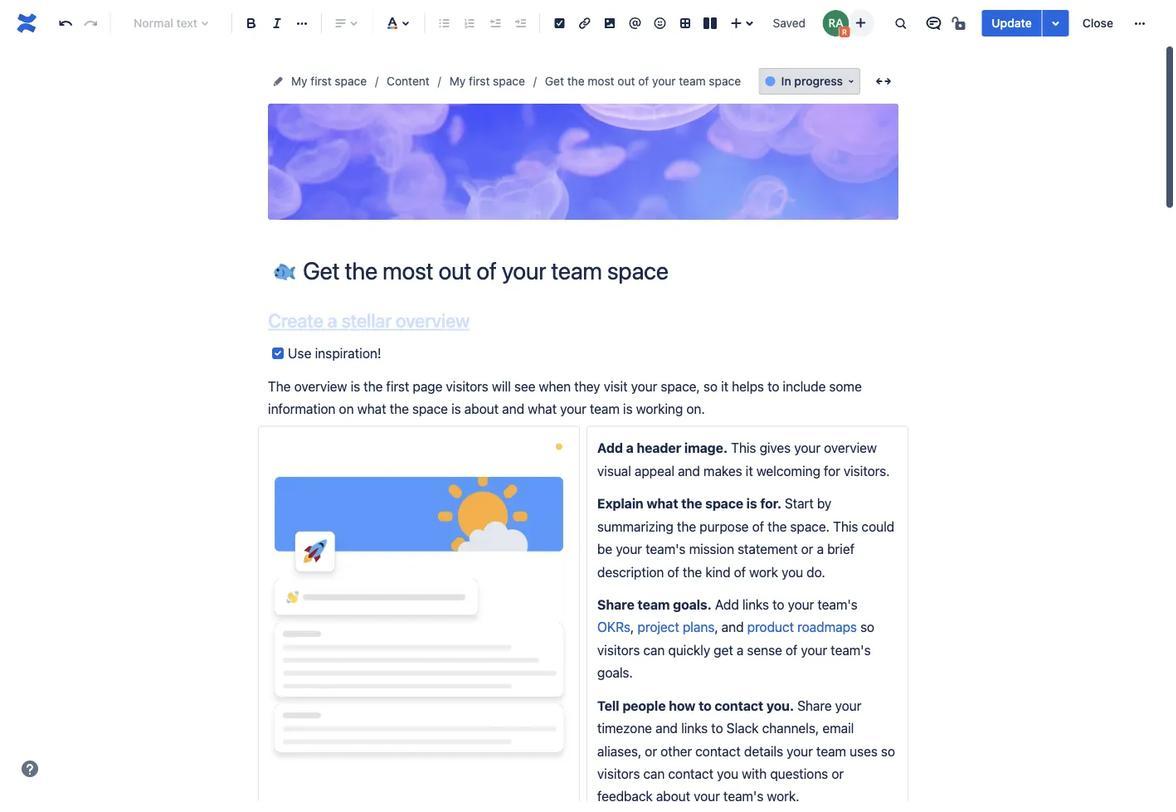 Task type: describe. For each thing, give the bounding box(es) containing it.
and inside the overview is the first page visitors will see when they visit your space, so it helps to include some information on what the space is about and what your team is working on.
[[502, 401, 525, 417]]

outdent ⇧tab image
[[485, 13, 505, 33]]

the up purpose
[[682, 496, 703, 512]]

to inside the overview is the first page visitors will see when they visit your space, so it helps to include some information on what the space is about and what your team is working on.
[[768, 378, 780, 394]]

goals. inside so visitors can quickly get a sense of your team's goals.
[[598, 665, 633, 681]]

create a stellar overview
[[268, 310, 470, 332]]

how
[[669, 698, 696, 714]]

add a header image.
[[598, 440, 728, 456]]

the down inspiration!
[[364, 378, 383, 394]]

goals. inside share team goals. add links to your team's okrs , project plans , and product roadmaps
[[673, 597, 712, 613]]

visitors inside share your timezone and links to slack channels, email aliases, or other contact details your team uses so visitors can contact you with questions or feedback about your team's work.
[[598, 766, 640, 782]]

use inspiration!
[[288, 346, 382, 361]]

a up use inspiration!
[[328, 310, 337, 332]]

information
[[268, 401, 336, 417]]

mention image
[[625, 13, 645, 33]]

quickly
[[668, 642, 711, 658]]

numbered list ⌘⇧7 image
[[460, 13, 480, 33]]

this gives your overview visual appeal and makes it welcoming for visitors.
[[598, 440, 890, 479]]

so visitors can quickly get a sense of your team's goals.
[[598, 620, 878, 681]]

header inside main content area, start typing to enter text. text box
[[637, 440, 682, 456]]

you.
[[767, 698, 794, 714]]

the right get
[[567, 74, 585, 88]]

makes
[[704, 463, 743, 479]]

update button
[[982, 10, 1042, 37]]

the left the kind
[[683, 564, 702, 580]]

and inside share your timezone and links to slack channels, email aliases, or other contact details your team uses so visitors can contact you with questions or feedback about your team's work.
[[656, 721, 678, 736]]

links for and
[[681, 721, 708, 736]]

of inside get the most out of your team space link
[[638, 74, 649, 88]]

visitors inside so visitors can quickly get a sense of your team's goals.
[[598, 642, 640, 658]]

details
[[744, 743, 784, 759]]

of up the statement
[[752, 519, 764, 534]]

they
[[575, 378, 601, 394]]

2 my first space from the left
[[450, 74, 525, 88]]

channels,
[[762, 721, 819, 736]]

share for email
[[798, 698, 832, 714]]

and inside this gives your overview visual appeal and makes it welcoming for visitors.
[[678, 463, 700, 479]]

inspiration!
[[315, 346, 382, 361]]

welcoming
[[757, 463, 821, 479]]

project plans link
[[638, 620, 715, 635]]

a inside so visitors can quickly get a sense of your team's goals.
[[737, 642, 744, 658]]

team inside share team goals. add links to your team's okrs , project plans , and product roadmaps
[[638, 597, 670, 613]]

stellar
[[342, 310, 392, 332]]

slack
[[727, 721, 759, 736]]

get
[[714, 642, 733, 658]]

roadmaps
[[798, 620, 857, 635]]

on.
[[687, 401, 705, 417]]

team's inside so visitors can quickly get a sense of your team's goals.
[[831, 642, 871, 658]]

email
[[823, 721, 854, 736]]

this inside this gives your overview visual appeal and makes it welcoming for visitors.
[[731, 440, 757, 456]]

overview for this gives your overview visual appeal and makes it welcoming for visitors.
[[824, 440, 877, 456]]

most
[[588, 74, 615, 88]]

image
[[608, 168, 639, 182]]

first inside the overview is the first page visitors will see when they visit your space, so it helps to include some information on what the space is about and what your team is working on.
[[386, 378, 409, 394]]

Main content area, start typing to enter text. text field
[[258, 310, 909, 803]]

could
[[862, 519, 895, 534]]

close
[[1083, 16, 1114, 30]]

see
[[514, 378, 536, 394]]

do.
[[807, 564, 826, 580]]

when
[[539, 378, 571, 394]]

comment icon image
[[924, 13, 944, 33]]

be
[[598, 541, 613, 557]]

with
[[742, 766, 767, 782]]

aliases,
[[598, 743, 642, 759]]

a up visual at the right bottom of the page
[[626, 440, 634, 456]]

space up purpose
[[706, 496, 744, 512]]

make page full-width image
[[874, 71, 894, 91]]

can inside so visitors can quickly get a sense of your team's goals.
[[644, 642, 665, 658]]

update header image button
[[523, 141, 644, 183]]

the overview is the first page visitors will see when they visit your space, so it helps to include some information on what the space is about and what your team is working on.
[[268, 378, 866, 417]]

helps
[[732, 378, 764, 394]]

mission
[[689, 541, 735, 557]]

first for 1st my first space link from left
[[311, 74, 332, 88]]

no restrictions image
[[951, 13, 971, 33]]

work
[[750, 564, 779, 580]]

adjust update settings image
[[1046, 13, 1066, 33]]

1 my first space from the left
[[291, 74, 367, 88]]

1 vertical spatial or
[[645, 743, 657, 759]]

bullet list ⌘⇧8 image
[[435, 13, 455, 33]]

can inside share your timezone and links to slack channels, email aliases, or other contact details your team uses so visitors can contact you with questions or feedback about your team's work.
[[644, 766, 665, 782]]

the right on
[[390, 401, 409, 417]]

italic ⌘i image
[[267, 13, 287, 33]]

2 vertical spatial or
[[832, 766, 844, 782]]

update header image
[[528, 168, 639, 182]]

space down layouts image
[[709, 74, 741, 88]]

header inside dropdown button
[[569, 168, 605, 182]]

undo ⌘z image
[[56, 13, 76, 33]]

explain
[[598, 496, 644, 512]]

for.
[[761, 496, 782, 512]]

for
[[824, 463, 841, 479]]

gives
[[760, 440, 791, 456]]

team's inside start by summarizing the purpose of the space. this could be your team's mission statement or a brief description of the kind of work you do.
[[646, 541, 686, 557]]

1 my first space link from the left
[[291, 71, 367, 91]]

work.
[[767, 789, 800, 803]]

on
[[339, 401, 354, 417]]

or inside start by summarizing the purpose of the space. this could be your team's mission statement or a brief description of the kind of work you do.
[[802, 541, 814, 557]]

1 horizontal spatial what
[[528, 401, 557, 417]]

by
[[817, 496, 832, 512]]

saved
[[773, 16, 806, 30]]

visit
[[604, 378, 628, 394]]

share for okrs
[[598, 597, 635, 613]]

more formatting image
[[292, 13, 312, 33]]

to right how
[[699, 698, 712, 714]]

image.
[[685, 440, 728, 456]]

feedback
[[598, 789, 653, 803]]

project
[[638, 620, 680, 635]]

find and replace image
[[891, 13, 911, 33]]

space,
[[661, 378, 700, 394]]

about for is
[[465, 401, 499, 417]]

layouts image
[[701, 13, 721, 33]]

tell
[[598, 698, 620, 714]]

ruby anderson image
[[823, 10, 849, 37]]

2 horizontal spatial what
[[647, 496, 679, 512]]

0 horizontal spatial what
[[357, 401, 386, 417]]

purpose
[[700, 519, 749, 534]]

uses
[[850, 743, 878, 759]]



Task type: vqa. For each thing, say whether or not it's contained in the screenshot.
⌘⌥4's "Heading"
no



Task type: locate. For each thing, give the bounding box(es) containing it.
1 horizontal spatial it
[[746, 463, 753, 479]]

or right questions
[[832, 766, 844, 782]]

the down explain what the space is for.
[[677, 519, 696, 534]]

0 horizontal spatial you
[[717, 766, 739, 782]]

my first space link right move this page image
[[291, 71, 367, 91]]

0 vertical spatial about
[[465, 401, 499, 417]]

space left 'content'
[[335, 74, 367, 88]]

1 horizontal spatial overview
[[396, 310, 470, 332]]

close button
[[1073, 10, 1124, 37]]

so
[[704, 378, 718, 394], [861, 620, 875, 635], [881, 743, 895, 759]]

header left image
[[569, 168, 605, 182]]

the down the for.
[[768, 519, 787, 534]]

team down email at bottom right
[[817, 743, 847, 759]]

share inside share your timezone and links to slack channels, email aliases, or other contact details your team uses so visitors can contact you with questions or feedback about your team's work.
[[798, 698, 832, 714]]

1 vertical spatial it
[[746, 463, 753, 479]]

use
[[288, 346, 312, 361]]

1 vertical spatial so
[[861, 620, 875, 635]]

the
[[567, 74, 585, 88], [364, 378, 383, 394], [390, 401, 409, 417], [682, 496, 703, 512], [677, 519, 696, 534], [768, 519, 787, 534], [683, 564, 702, 580]]

overview
[[396, 310, 470, 332], [294, 378, 347, 394], [824, 440, 877, 456]]

visitors.
[[844, 463, 890, 479]]

1 horizontal spatial my first space link
[[450, 71, 525, 91]]

1 vertical spatial visitors
[[598, 642, 640, 658]]

about inside share your timezone and links to slack channels, email aliases, or other contact details your team uses so visitors can contact you with questions or feedback about your team's work.
[[656, 789, 691, 803]]

0 vertical spatial update
[[992, 16, 1032, 30]]

1 vertical spatial contact
[[696, 743, 741, 759]]

what
[[357, 401, 386, 417], [528, 401, 557, 417], [647, 496, 679, 512]]

0 vertical spatial or
[[802, 541, 814, 557]]

your inside so visitors can quickly get a sense of your team's goals.
[[801, 642, 828, 658]]

to left slack
[[712, 721, 723, 736]]

visitors left will
[[446, 378, 489, 394]]

can down project
[[644, 642, 665, 658]]

links up product
[[743, 597, 769, 613]]

1 vertical spatial links
[[681, 721, 708, 736]]

0 horizontal spatial my first space
[[291, 74, 367, 88]]

out
[[618, 74, 635, 88]]

team down visit
[[590, 401, 620, 417]]

update left image
[[528, 168, 566, 182]]

1 , from the left
[[631, 620, 634, 635]]

a
[[328, 310, 337, 332], [626, 440, 634, 456], [817, 541, 824, 557], [737, 642, 744, 658]]

my right move this page image
[[291, 74, 308, 88]]

0 horizontal spatial header
[[569, 168, 605, 182]]

about down will
[[465, 401, 499, 417]]

description
[[598, 564, 664, 580]]

1 horizontal spatial so
[[861, 620, 875, 635]]

first right move this page image
[[311, 74, 332, 88]]

team inside the overview is the first page visitors will see when they visit your space, so it helps to include some information on what the space is about and what your team is working on.
[[590, 401, 620, 417]]

okrs link
[[598, 620, 631, 635]]

1 vertical spatial share
[[798, 698, 832, 714]]

0 horizontal spatial about
[[465, 401, 499, 417]]

brief
[[828, 541, 855, 557]]

you inside share your timezone and links to slack channels, email aliases, or other contact details your team uses so visitors can contact you with questions or feedback about your team's work.
[[717, 766, 739, 782]]

first left page
[[386, 378, 409, 394]]

it inside the overview is the first page visitors will see when they visit your space, so it helps to include some information on what the space is about and what your team is working on.
[[721, 378, 729, 394]]

space.
[[791, 519, 830, 534]]

about
[[465, 401, 499, 417], [656, 789, 691, 803]]

1 horizontal spatial share
[[798, 698, 832, 714]]

share team goals. add links to your team's okrs , project plans , and product roadmaps
[[598, 597, 861, 635]]

1 vertical spatial this
[[833, 519, 859, 534]]

0 horizontal spatial my
[[291, 74, 308, 88]]

, up get
[[715, 620, 718, 635]]

0 vertical spatial goals.
[[673, 597, 712, 613]]

your
[[652, 74, 676, 88], [631, 378, 658, 394], [560, 401, 587, 417], [795, 440, 821, 456], [616, 541, 642, 557], [788, 597, 814, 613], [801, 642, 828, 658], [836, 698, 862, 714], [787, 743, 813, 759], [694, 789, 720, 803]]

team's down roadmaps
[[831, 642, 871, 658]]

0 vertical spatial so
[[704, 378, 718, 394]]

create
[[268, 310, 324, 332]]

about inside the overview is the first page visitors will see when they visit your space, so it helps to include some information on what the space is about and what your team is working on.
[[465, 401, 499, 417]]

so right roadmaps
[[861, 620, 875, 635]]

share
[[598, 597, 635, 613], [798, 698, 832, 714]]

my first space right move this page image
[[291, 74, 367, 88]]

it left 'helps'
[[721, 378, 729, 394]]

1 horizontal spatial my first space
[[450, 74, 525, 88]]

your inside start by summarizing the purpose of the space. this could be your team's mission statement or a brief description of the kind of work you do.
[[616, 541, 642, 557]]

move this page image
[[271, 75, 285, 88]]

team's down with
[[724, 789, 764, 803]]

2 vertical spatial visitors
[[598, 766, 640, 782]]

product
[[748, 620, 794, 635]]

of down product roadmaps link
[[786, 642, 798, 658]]

2 horizontal spatial or
[[832, 766, 844, 782]]

0 horizontal spatial overview
[[294, 378, 347, 394]]

action item image
[[550, 13, 570, 33]]

it inside this gives your overview visual appeal and makes it welcoming for visitors.
[[746, 463, 753, 479]]

update for update
[[992, 16, 1032, 30]]

get
[[545, 74, 564, 88]]

indent tab image
[[510, 13, 530, 33]]

plans
[[683, 620, 715, 635]]

0 horizontal spatial so
[[704, 378, 718, 394]]

links inside share your timezone and links to slack channels, email aliases, or other contact details your team uses so visitors can contact you with questions or feedback about your team's work.
[[681, 721, 708, 736]]

to inside share team goals. add links to your team's okrs , project plans , and product roadmaps
[[773, 597, 785, 613]]

1 horizontal spatial ,
[[715, 620, 718, 635]]

my first space link
[[291, 71, 367, 91], [450, 71, 525, 91]]

links inside share team goals. add links to your team's okrs , project plans , and product roadmaps
[[743, 597, 769, 613]]

your inside this gives your overview visual appeal and makes it welcoming for visitors.
[[795, 440, 821, 456]]

page
[[413, 378, 443, 394]]

contact down slack
[[696, 743, 741, 759]]

or left other
[[645, 743, 657, 759]]

header up appeal
[[637, 440, 682, 456]]

questions
[[770, 766, 829, 782]]

overview inside this gives your overview visual appeal and makes it welcoming for visitors.
[[824, 440, 877, 456]]

space left get
[[493, 74, 525, 88]]

1 vertical spatial header
[[637, 440, 682, 456]]

0 horizontal spatial links
[[681, 721, 708, 736]]

about down other
[[656, 789, 691, 803]]

2 can from the top
[[644, 766, 665, 782]]

emoji image
[[650, 13, 670, 33]]

and up other
[[656, 721, 678, 736]]

help image
[[20, 759, 40, 779]]

visitors inside the overview is the first page visitors will see when they visit your space, so it helps to include some information on what the space is about and what your team is working on.
[[446, 378, 489, 394]]

team inside share your timezone and links to slack channels, email aliases, or other contact details your team uses so visitors can contact you with questions or feedback about your team's work.
[[817, 743, 847, 759]]

overview up information on the left of page
[[294, 378, 347, 394]]

share up okrs link
[[598, 597, 635, 613]]

1 horizontal spatial this
[[833, 519, 859, 534]]

space down page
[[412, 401, 448, 417]]

0 horizontal spatial goals.
[[598, 665, 633, 681]]

2 my first space link from the left
[[450, 71, 525, 91]]

, left project
[[631, 620, 634, 635]]

a inside start by summarizing the purpose of the space. this could be your team's mission statement or a brief description of the kind of work you do.
[[817, 541, 824, 557]]

content
[[387, 74, 430, 88]]

of inside so visitors can quickly get a sense of your team's goals.
[[786, 642, 798, 658]]

get the most out of your team space link
[[545, 71, 741, 91]]

0 horizontal spatial my first space link
[[291, 71, 367, 91]]

of right out
[[638, 74, 649, 88]]

0 vertical spatial share
[[598, 597, 635, 613]]

the
[[268, 378, 291, 394]]

overview up visitors.
[[824, 440, 877, 456]]

other
[[661, 743, 692, 759]]

a right get
[[737, 642, 744, 658]]

you left do.
[[782, 564, 803, 580]]

1 vertical spatial can
[[644, 766, 665, 782]]

contact down other
[[668, 766, 714, 782]]

my right 'content'
[[450, 74, 466, 88]]

so inside so visitors can quickly get a sense of your team's goals.
[[861, 620, 875, 635]]

or down space.
[[802, 541, 814, 557]]

0 horizontal spatial add
[[598, 440, 623, 456]]

overview inside the overview is the first page visitors will see when they visit your space, so it helps to include some information on what the space is about and what your team is working on.
[[294, 378, 347, 394]]

2 horizontal spatial so
[[881, 743, 895, 759]]

so inside the overview is the first page visitors will see when they visit your space, so it helps to include some information on what the space is about and what your team is working on.
[[704, 378, 718, 394]]

1 horizontal spatial about
[[656, 789, 691, 803]]

1 horizontal spatial my
[[450, 74, 466, 88]]

1 vertical spatial overview
[[294, 378, 347, 394]]

share inside share team goals. add links to your team's okrs , project plans , and product roadmaps
[[598, 597, 635, 613]]

invite to edit image
[[851, 13, 871, 33]]

include
[[783, 378, 826, 394]]

0 horizontal spatial this
[[731, 440, 757, 456]]

about for feedback
[[656, 789, 691, 803]]

start
[[785, 496, 814, 512]]

of
[[638, 74, 649, 88], [752, 519, 764, 534], [668, 564, 680, 580], [734, 564, 746, 580], [786, 642, 798, 658]]

share up email at bottom right
[[798, 698, 832, 714]]

1 horizontal spatial links
[[743, 597, 769, 613]]

1 vertical spatial about
[[656, 789, 691, 803]]

add up visual at the right bottom of the page
[[598, 440, 623, 456]]

my first space
[[291, 74, 367, 88], [450, 74, 525, 88]]

and up get
[[722, 620, 744, 635]]

links down tell people how to contact you.
[[681, 721, 708, 736]]

1 my from the left
[[291, 74, 308, 88]]

update
[[992, 16, 1032, 30], [528, 168, 566, 182]]

it
[[721, 378, 729, 394], [746, 463, 753, 479]]

1 vertical spatial add
[[715, 597, 739, 613]]

what down appeal
[[647, 496, 679, 512]]

so right uses
[[881, 743, 895, 759]]

2 vertical spatial so
[[881, 743, 895, 759]]

kind
[[706, 564, 731, 580]]

share your timezone and links to slack channels, email aliases, or other contact details your team uses so visitors can contact you with questions or feedback about your team's work.
[[598, 698, 899, 803]]

header
[[569, 168, 605, 182], [637, 440, 682, 456]]

to right 'helps'
[[768, 378, 780, 394]]

2 , from the left
[[715, 620, 718, 635]]

1 vertical spatial you
[[717, 766, 739, 782]]

1 horizontal spatial header
[[637, 440, 682, 456]]

to inside share your timezone and links to slack channels, email aliases, or other contact details your team uses so visitors can contact you with questions or feedback about your team's work.
[[712, 721, 723, 736]]

0 vertical spatial header
[[569, 168, 605, 182]]

0 vertical spatial can
[[644, 642, 665, 658]]

can down other
[[644, 766, 665, 782]]

summarizing
[[598, 519, 674, 534]]

visitors up feedback
[[598, 766, 640, 782]]

tell people how to contact you.
[[598, 698, 794, 714]]

statement
[[738, 541, 798, 557]]

0 horizontal spatial share
[[598, 597, 635, 613]]

it right the makes
[[746, 463, 753, 479]]

first for second my first space link from the left
[[469, 74, 490, 88]]

this inside start by summarizing the purpose of the space. this could be your team's mission statement or a brief description of the kind of work you do.
[[833, 519, 859, 534]]

space inside the overview is the first page visitors will see when they visit your space, so it helps to include some information on what the space is about and what your team is working on.
[[412, 401, 448, 417]]

team's up roadmaps
[[818, 597, 858, 613]]

start by summarizing the purpose of the space. this could be your team's mission statement or a brief description of the kind of work you do.
[[598, 496, 898, 580]]

will
[[492, 378, 511, 394]]

what down the when
[[528, 401, 557, 417]]

more image
[[1130, 13, 1150, 33]]

team's inside share team goals. add links to your team's okrs , project plans , and product roadmaps
[[818, 597, 858, 613]]

confluence image
[[13, 10, 40, 37], [13, 10, 40, 37]]

visitors down okrs
[[598, 642, 640, 658]]

overview up page
[[396, 310, 470, 332]]

to up product
[[773, 597, 785, 613]]

2 horizontal spatial overview
[[824, 440, 877, 456]]

add image, video, or file image
[[600, 13, 620, 33]]

visitors
[[446, 378, 489, 394], [598, 642, 640, 658], [598, 766, 640, 782]]

redo ⌘⇧z image
[[81, 13, 101, 33]]

0 vertical spatial you
[[782, 564, 803, 580]]

this up the makes
[[731, 440, 757, 456]]

team's
[[646, 541, 686, 557], [818, 597, 858, 613], [831, 642, 871, 658], [724, 789, 764, 803]]

you left with
[[717, 766, 739, 782]]

0 vertical spatial this
[[731, 440, 757, 456]]

and down the image.
[[678, 463, 700, 479]]

appeal
[[635, 463, 675, 479]]

goals. up plans
[[673, 597, 712, 613]]

2 vertical spatial overview
[[824, 440, 877, 456]]

to
[[768, 378, 780, 394], [773, 597, 785, 613], [699, 698, 712, 714], [712, 721, 723, 736]]

of right description
[[668, 564, 680, 580]]

first down numbered list ⌘⇧7 icon
[[469, 74, 490, 88]]

my first space link down outdent ⇧tab icon on the left
[[450, 71, 525, 91]]

0 vertical spatial add
[[598, 440, 623, 456]]

goals. up tell
[[598, 665, 633, 681]]

:fish: image
[[274, 259, 295, 281], [274, 259, 295, 281]]

0 horizontal spatial it
[[721, 378, 729, 394]]

0 horizontal spatial or
[[645, 743, 657, 759]]

product roadmaps link
[[748, 620, 857, 635]]

sense
[[747, 642, 783, 658]]

1 horizontal spatial first
[[386, 378, 409, 394]]

working
[[636, 401, 683, 417]]

content link
[[387, 71, 430, 91]]

1 horizontal spatial add
[[715, 597, 739, 613]]

0 vertical spatial links
[[743, 597, 769, 613]]

1 can from the top
[[644, 642, 665, 658]]

update left adjust update settings 'icon'
[[992, 16, 1032, 30]]

what right on
[[357, 401, 386, 417]]

and down see
[[502, 401, 525, 417]]

,
[[631, 620, 634, 635], [715, 620, 718, 635]]

0 horizontal spatial ,
[[631, 620, 634, 635]]

1 horizontal spatial or
[[802, 541, 814, 557]]

people
[[623, 698, 666, 714]]

update inside dropdown button
[[528, 168, 566, 182]]

explain what the space is for.
[[598, 496, 785, 512]]

overview for create a stellar overview
[[396, 310, 470, 332]]

2 vertical spatial contact
[[668, 766, 714, 782]]

contact up slack
[[715, 698, 764, 714]]

links for add
[[743, 597, 769, 613]]

get the most out of your team space
[[545, 74, 741, 88]]

goals.
[[673, 597, 712, 613], [598, 665, 633, 681]]

0 horizontal spatial first
[[311, 74, 332, 88]]

team up project
[[638, 597, 670, 613]]

0 vertical spatial it
[[721, 378, 729, 394]]

team down the table image
[[679, 74, 706, 88]]

Give this page a title text field
[[303, 257, 899, 285]]

team's inside share your timezone and links to slack channels, email aliases, or other contact details your team uses so visitors can contact you with questions or feedback about your team's work.
[[724, 789, 764, 803]]

so inside share your timezone and links to slack channels, email aliases, or other contact details your team uses so visitors can contact you with questions or feedback about your team's work.
[[881, 743, 895, 759]]

link image
[[575, 13, 595, 33]]

visual
[[598, 463, 632, 479]]

1 horizontal spatial you
[[782, 564, 803, 580]]

okrs
[[598, 620, 631, 635]]

0 vertical spatial contact
[[715, 698, 764, 714]]

you inside start by summarizing the purpose of the space. this could be your team's mission statement or a brief description of the kind of work you do.
[[782, 564, 803, 580]]

team's down summarizing
[[646, 541, 686, 557]]

your inside share team goals. add links to your team's okrs , project plans , and product roadmaps
[[788, 597, 814, 613]]

and
[[502, 401, 525, 417], [678, 463, 700, 479], [722, 620, 744, 635], [656, 721, 678, 736]]

table image
[[676, 13, 695, 33]]

and inside share team goals. add links to your team's okrs , project plans , and product roadmaps
[[722, 620, 744, 635]]

update for update header image
[[528, 168, 566, 182]]

so up on.
[[704, 378, 718, 394]]

bold ⌘b image
[[242, 13, 262, 33]]

my first space down outdent ⇧tab icon on the left
[[450, 74, 525, 88]]

a left brief
[[817, 541, 824, 557]]

0 vertical spatial visitors
[[446, 378, 489, 394]]

1 vertical spatial goals.
[[598, 665, 633, 681]]

some
[[830, 378, 862, 394]]

0 vertical spatial overview
[[396, 310, 470, 332]]

this
[[731, 440, 757, 456], [833, 519, 859, 534]]

0 horizontal spatial update
[[528, 168, 566, 182]]

add down the kind
[[715, 597, 739, 613]]

2 horizontal spatial first
[[469, 74, 490, 88]]

team
[[679, 74, 706, 88], [590, 401, 620, 417], [638, 597, 670, 613], [817, 743, 847, 759]]

2 my from the left
[[450, 74, 466, 88]]

1 vertical spatial update
[[528, 168, 566, 182]]

you
[[782, 564, 803, 580], [717, 766, 739, 782]]

add inside share team goals. add links to your team's okrs , project plans , and product roadmaps
[[715, 597, 739, 613]]

of right the kind
[[734, 564, 746, 580]]

1 horizontal spatial goals.
[[673, 597, 712, 613]]

1 horizontal spatial update
[[992, 16, 1032, 30]]

this up brief
[[833, 519, 859, 534]]

update inside button
[[992, 16, 1032, 30]]

timezone
[[598, 721, 652, 736]]



